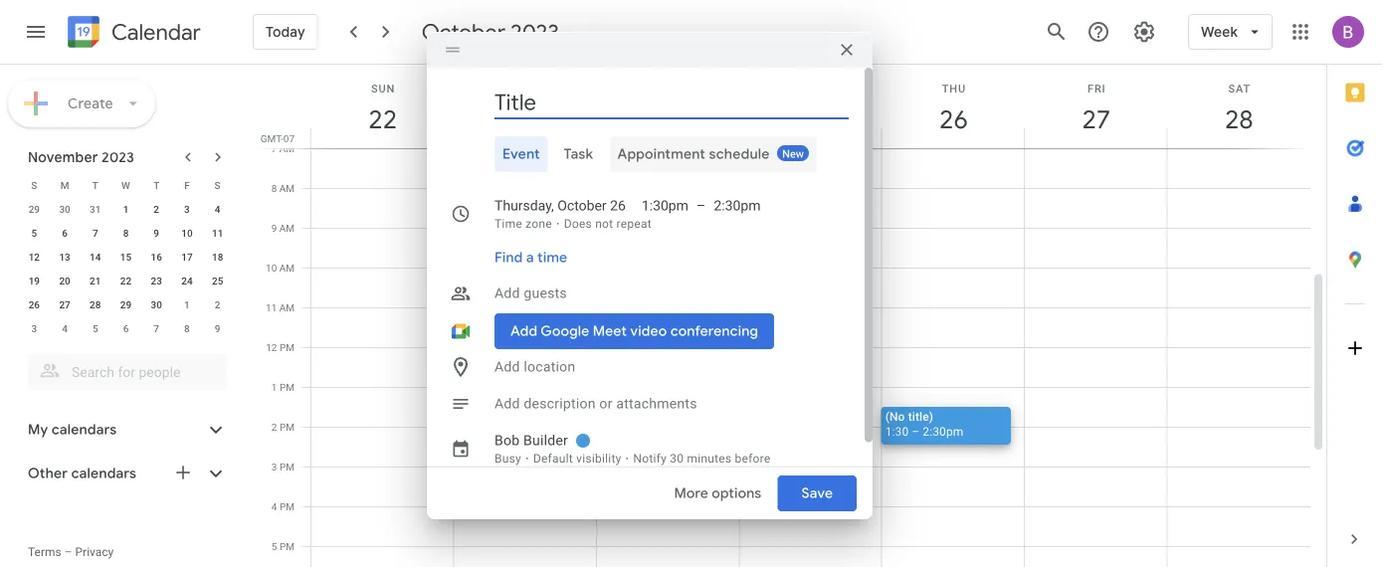 Task type: locate. For each thing, give the bounding box(es) containing it.
0 horizontal spatial 30
[[59, 203, 70, 215]]

1 horizontal spatial 29
[[120, 299, 132, 311]]

today button
[[253, 8, 318, 56]]

22 inside 22 column header
[[367, 103, 396, 136]]

add inside dropdown button
[[495, 285, 520, 302]]

create button
[[8, 80, 155, 127]]

8 inside grid
[[271, 182, 277, 194]]

add for add description or attachments
[[495, 396, 520, 412]]

1 horizontal spatial t
[[153, 179, 160, 191]]

terms
[[28, 546, 61, 559]]

26 inside 26 column header
[[939, 103, 967, 136]]

my calendars button
[[4, 414, 247, 446]]

9 for december 9 element
[[215, 323, 220, 334]]

settings menu image
[[1133, 20, 1157, 44]]

0 vertical spatial add
[[495, 285, 520, 302]]

december 5 element
[[83, 317, 107, 340]]

2 up 16 element
[[154, 203, 159, 215]]

3 column header from the left
[[739, 65, 883, 148]]

not
[[595, 217, 614, 231]]

calendar
[[111, 18, 201, 46]]

add left location at the left of the page
[[495, 359, 520, 375]]

1 pm
[[272, 381, 295, 393]]

11 am
[[266, 302, 295, 314]]

12 down 11 am
[[266, 341, 277, 353]]

grid
[[255, 65, 1327, 567]]

0 horizontal spatial 26
[[29, 299, 40, 311]]

row group containing 29
[[19, 197, 233, 340]]

pm up 1 pm
[[280, 341, 295, 353]]

am up the '9 am'
[[279, 182, 295, 194]]

26 inside 26 element
[[29, 299, 40, 311]]

0 horizontal spatial –
[[64, 546, 72, 559]]

28
[[1224, 103, 1253, 136], [90, 299, 101, 311]]

1 horizontal spatial 26
[[610, 198, 626, 214]]

10 for 10
[[181, 227, 193, 239]]

0 vertical spatial calendars
[[52, 421, 117, 439]]

row containing 29
[[19, 197, 233, 221]]

20 element
[[53, 269, 77, 293]]

27 down '20'
[[59, 299, 70, 311]]

29 down 22 element
[[120, 299, 132, 311]]

1 vertical spatial 4
[[62, 323, 68, 334]]

0 vertical spatial 7
[[271, 142, 277, 154]]

1 horizontal spatial 22
[[367, 103, 396, 136]]

9 up the 10 am
[[271, 222, 277, 234]]

26 up does not repeat
[[610, 198, 626, 214]]

am down the '9 am'
[[279, 262, 295, 274]]

1 vertical spatial 5
[[93, 323, 98, 334]]

28 element
[[83, 293, 107, 317]]

am up 8 am
[[279, 142, 295, 154]]

2 am from the top
[[279, 182, 295, 194]]

2 inside "element"
[[215, 299, 220, 311]]

22 inside 22 element
[[120, 275, 132, 287]]

s right f
[[215, 179, 221, 191]]

1 horizontal spatial tab list
[[1328, 65, 1383, 512]]

29 left october 30 element
[[29, 203, 40, 215]]

7 down '30' element
[[154, 323, 159, 334]]

pm down 4 pm at the left bottom of the page
[[280, 541, 295, 552]]

4 row from the top
[[19, 245, 233, 269]]

calendars down my calendars dropdown button on the left bottom
[[71, 465, 136, 483]]

30 down m
[[59, 203, 70, 215]]

1 vertical spatial 27
[[59, 299, 70, 311]]

5 pm from the top
[[280, 501, 295, 513]]

0 vertical spatial 29
[[29, 203, 40, 215]]

10 up 17
[[181, 227, 193, 239]]

11
[[212, 227, 223, 239], [266, 302, 277, 314]]

0 vertical spatial 27
[[1081, 103, 1110, 136]]

other calendars button
[[4, 458, 247, 490]]

27 down fri
[[1081, 103, 1110, 136]]

1 horizontal spatial 1
[[184, 299, 190, 311]]

thu 26
[[939, 82, 967, 136]]

december 8 element
[[175, 317, 199, 340]]

s
[[31, 179, 37, 191], [215, 179, 221, 191]]

or
[[600, 396, 613, 412]]

2 up the 3 pm
[[272, 421, 277, 433]]

6 down october 30 element
[[62, 227, 68, 239]]

row containing 12
[[19, 245, 233, 269]]

5 inside grid
[[272, 541, 277, 552]]

row group
[[19, 197, 233, 340]]

1:30pm
[[642, 198, 689, 214]]

– right terms at the left of page
[[64, 546, 72, 559]]

my
[[28, 421, 48, 439]]

add for add location
[[495, 359, 520, 375]]

6
[[62, 227, 68, 239], [123, 323, 129, 334]]

time zone
[[495, 217, 552, 231]]

october 2023
[[422, 18, 559, 46]]

calendars up other calendars
[[52, 421, 117, 439]]

0 horizontal spatial 12
[[29, 251, 40, 263]]

11 element
[[206, 221, 230, 245]]

0 vertical spatial 1
[[123, 203, 129, 215]]

grid containing 22
[[255, 65, 1327, 567]]

0 vertical spatial 26
[[939, 103, 967, 136]]

1 down the 12 pm
[[272, 381, 277, 393]]

t left f
[[153, 179, 160, 191]]

tab list
[[1328, 65, 1383, 512], [443, 136, 849, 172]]

5 up 12 element
[[31, 227, 37, 239]]

6 pm from the top
[[280, 541, 295, 552]]

5 for december 5 element on the bottom left of the page
[[93, 323, 98, 334]]

8
[[271, 182, 277, 194], [123, 227, 129, 239], [184, 323, 190, 334]]

9
[[271, 222, 277, 234], [154, 227, 159, 239], [215, 323, 220, 334]]

3 add from the top
[[495, 396, 520, 412]]

22 down sun
[[367, 103, 396, 136]]

16 element
[[145, 245, 168, 269]]

am down 8 am
[[279, 222, 295, 234]]

1 vertical spatial 11
[[266, 302, 277, 314]]

23
[[151, 275, 162, 287]]

1 vertical spatial 8
[[123, 227, 129, 239]]

pm up 2 pm at the left of the page
[[280, 381, 295, 393]]

1 down w
[[123, 203, 129, 215]]

1 up december 8 element
[[184, 299, 190, 311]]

9 up 16 element
[[154, 227, 159, 239]]

0 vertical spatial 3
[[184, 203, 190, 215]]

10 element
[[175, 221, 199, 245]]

8 inside december 8 element
[[184, 323, 190, 334]]

–
[[697, 198, 706, 214], [912, 425, 920, 439], [64, 546, 72, 559]]

column header
[[453, 65, 597, 148], [596, 65, 740, 148], [739, 65, 883, 148]]

0 vertical spatial 4
[[215, 203, 220, 215]]

gmt-
[[261, 132, 283, 144]]

0 vertical spatial 22
[[367, 103, 396, 136]]

10 for 10 am
[[266, 262, 277, 274]]

2 up december 9 element
[[215, 299, 220, 311]]

1 pm from the top
[[280, 341, 295, 353]]

november
[[28, 148, 98, 166]]

3 row from the top
[[19, 221, 233, 245]]

10 am
[[266, 262, 295, 274]]

28 down 21
[[90, 299, 101, 311]]

23 element
[[145, 269, 168, 293]]

30 right notify
[[670, 452, 684, 466]]

30 element
[[145, 293, 168, 317]]

add location
[[495, 359, 576, 375]]

2 vertical spatial –
[[64, 546, 72, 559]]

s up october 29 element
[[31, 179, 37, 191]]

11 inside row
[[212, 227, 223, 239]]

13 element
[[53, 245, 77, 269]]

add guests
[[495, 285, 567, 302]]

3 inside grid
[[272, 461, 277, 473]]

1 row from the top
[[19, 173, 233, 197]]

1 vertical spatial 30
[[151, 299, 162, 311]]

0 horizontal spatial s
[[31, 179, 37, 191]]

2 vertical spatial 2
[[272, 421, 277, 433]]

2:30pm down the title) at right
[[923, 425, 964, 439]]

7 left 07
[[271, 142, 277, 154]]

2 t from the left
[[153, 179, 160, 191]]

26 down "19"
[[29, 299, 40, 311]]

2 for december 2 "element"
[[215, 299, 220, 311]]

None search field
[[0, 346, 247, 390]]

1 vertical spatial 12
[[266, 341, 277, 353]]

0 horizontal spatial 27
[[59, 299, 70, 311]]

add down find
[[495, 285, 520, 302]]

add
[[495, 285, 520, 302], [495, 359, 520, 375], [495, 396, 520, 412]]

27 element
[[53, 293, 77, 317]]

4 up 11 element
[[215, 203, 220, 215]]

2 horizontal spatial 2
[[272, 421, 277, 433]]

t up october 31 "element" on the left top of the page
[[92, 179, 98, 191]]

2 vertical spatial 8
[[184, 323, 190, 334]]

28 column header
[[1167, 65, 1311, 148]]

2 vertical spatial 7
[[154, 323, 159, 334]]

2 horizontal spatial 9
[[271, 222, 277, 234]]

9 down december 2 "element"
[[215, 323, 220, 334]]

3
[[184, 203, 190, 215], [31, 323, 37, 334], [272, 461, 277, 473]]

week
[[1202, 23, 1238, 41]]

1 horizontal spatial 8
[[184, 323, 190, 334]]

does not repeat
[[564, 217, 652, 231]]

1 vertical spatial october
[[558, 198, 607, 214]]

29
[[29, 203, 40, 215], [120, 299, 132, 311]]

5 am from the top
[[279, 302, 295, 314]]

2:30pm right to element
[[714, 198, 761, 214]]

2 horizontal spatial 3
[[272, 461, 277, 473]]

0 horizontal spatial 1
[[123, 203, 129, 215]]

repeat
[[617, 217, 652, 231]]

2 vertical spatial 26
[[29, 299, 40, 311]]

1 vertical spatial add
[[495, 359, 520, 375]]

3 for december 3 element
[[31, 323, 37, 334]]

31
[[90, 203, 101, 215]]

pm up 5 pm
[[280, 501, 295, 513]]

28 inside 'element'
[[90, 299, 101, 311]]

2 horizontal spatial 1
[[272, 381, 277, 393]]

– down the title) at right
[[912, 425, 920, 439]]

0 horizontal spatial october
[[422, 18, 506, 46]]

1 vertical spatial 2
[[215, 299, 220, 311]]

2 horizontal spatial 30
[[670, 452, 684, 466]]

26
[[939, 103, 967, 136], [610, 198, 626, 214], [29, 299, 40, 311]]

my calendars
[[28, 421, 117, 439]]

0 horizontal spatial 2
[[154, 203, 159, 215]]

1 vertical spatial 22
[[120, 275, 132, 287]]

12 up "19"
[[29, 251, 40, 263]]

5 row from the top
[[19, 269, 233, 293]]

1 am from the top
[[279, 142, 295, 154]]

10 inside row
[[181, 227, 193, 239]]

0 vertical spatial 8
[[271, 182, 277, 194]]

attachments
[[617, 396, 698, 412]]

2 add from the top
[[495, 359, 520, 375]]

1 horizontal spatial 2023
[[511, 18, 559, 46]]

2:30pm
[[714, 198, 761, 214], [923, 425, 964, 439]]

0 horizontal spatial 22
[[120, 275, 132, 287]]

0 horizontal spatial 3
[[31, 323, 37, 334]]

create
[[68, 95, 113, 112]]

title)
[[909, 410, 934, 424]]

17 element
[[175, 245, 199, 269]]

8 down december 1 element
[[184, 323, 190, 334]]

1 horizontal spatial 2:30pm
[[923, 425, 964, 439]]

0 vertical spatial 11
[[212, 227, 223, 239]]

2:30pm inside (no title) 1:30 – 2:30pm
[[923, 425, 964, 439]]

4 am from the top
[[279, 262, 295, 274]]

2 horizontal spatial 7
[[271, 142, 277, 154]]

11 down the 10 am
[[266, 302, 277, 314]]

7 row from the top
[[19, 317, 233, 340]]

0 horizontal spatial 5
[[31, 227, 37, 239]]

1 vertical spatial calendars
[[71, 465, 136, 483]]

0 horizontal spatial 10
[[181, 227, 193, 239]]

pm down 2 pm at the left of the page
[[280, 461, 295, 473]]

0 vertical spatial 10
[[181, 227, 193, 239]]

1 vertical spatial 28
[[90, 299, 101, 311]]

sun 22
[[367, 82, 396, 136]]

4 up 5 pm
[[272, 501, 277, 513]]

1 horizontal spatial 30
[[151, 299, 162, 311]]

11 up 18
[[212, 227, 223, 239]]

1 vertical spatial 10
[[266, 262, 277, 274]]

2 row from the top
[[19, 197, 233, 221]]

am up the 12 pm
[[279, 302, 295, 314]]

2 vertical spatial 30
[[670, 452, 684, 466]]

3 for 3 pm
[[272, 461, 277, 473]]

(no title) 1:30 – 2:30pm
[[886, 410, 964, 439]]

21 element
[[83, 269, 107, 293]]

fri 27
[[1081, 82, 1110, 136]]

1 s from the left
[[31, 179, 37, 191]]

5 down 4 pm at the left bottom of the page
[[272, 541, 277, 552]]

busy
[[495, 452, 522, 466]]

2023 for november 2023
[[102, 148, 134, 166]]

3 pm
[[272, 461, 295, 473]]

4 pm from the top
[[280, 461, 295, 473]]

07
[[283, 132, 295, 144]]

2 s from the left
[[215, 179, 221, 191]]

add up bob
[[495, 396, 520, 412]]

7 down october 31 "element" on the left top of the page
[[93, 227, 98, 239]]

0 horizontal spatial 7
[[93, 227, 98, 239]]

pm
[[280, 341, 295, 353], [280, 381, 295, 393], [280, 421, 295, 433], [280, 461, 295, 473], [280, 501, 295, 513], [280, 541, 295, 552]]

am
[[279, 142, 295, 154], [279, 182, 295, 194], [279, 222, 295, 234], [279, 262, 295, 274], [279, 302, 295, 314]]

1 horizontal spatial 12
[[266, 341, 277, 353]]

1 vertical spatial 2023
[[102, 148, 134, 166]]

12 inside row
[[29, 251, 40, 263]]

1 horizontal spatial 27
[[1081, 103, 1110, 136]]

pm up the 3 pm
[[280, 421, 295, 433]]

time
[[495, 217, 523, 231]]

1 vertical spatial 2:30pm
[[923, 425, 964, 439]]

22 down 15
[[120, 275, 132, 287]]

26 down thu
[[939, 103, 967, 136]]

4 down 27 element
[[62, 323, 68, 334]]

2 vertical spatial 5
[[272, 541, 277, 552]]

w
[[122, 179, 130, 191]]

2 vertical spatial 3
[[272, 461, 277, 473]]

0 horizontal spatial t
[[92, 179, 98, 191]]

0 horizontal spatial 28
[[90, 299, 101, 311]]

10 up 11 am
[[266, 262, 277, 274]]

28 down sat
[[1224, 103, 1253, 136]]

am for 10 am
[[279, 262, 295, 274]]

t
[[92, 179, 98, 191], [153, 179, 160, 191]]

6 row from the top
[[19, 293, 233, 317]]

1 vertical spatial 29
[[120, 299, 132, 311]]

0 vertical spatial –
[[697, 198, 706, 214]]

time
[[538, 249, 568, 267]]

3 pm from the top
[[280, 421, 295, 433]]

0 horizontal spatial 2:30pm
[[714, 198, 761, 214]]

9 am
[[271, 222, 295, 234]]

2 vertical spatial add
[[495, 396, 520, 412]]

0 vertical spatial 28
[[1224, 103, 1253, 136]]

1 add from the top
[[495, 285, 520, 302]]

2 vertical spatial 4
[[272, 501, 277, 513]]

1 horizontal spatial 5
[[93, 323, 98, 334]]

row
[[19, 173, 233, 197], [19, 197, 233, 221], [19, 221, 233, 245], [19, 245, 233, 269], [19, 269, 233, 293], [19, 293, 233, 317], [19, 317, 233, 340]]

bob
[[495, 433, 520, 449]]

30 for october 30 element
[[59, 203, 70, 215]]

1 horizontal spatial 7
[[154, 323, 159, 334]]

5 down the 28 'element'
[[93, 323, 98, 334]]

6 down 29 element
[[123, 323, 129, 334]]

pm for 4 pm
[[280, 501, 295, 513]]

0 vertical spatial 12
[[29, 251, 40, 263]]

2 pm from the top
[[280, 381, 295, 393]]

1 horizontal spatial 28
[[1224, 103, 1253, 136]]

pm for 5 pm
[[280, 541, 295, 552]]

1 horizontal spatial s
[[215, 179, 221, 191]]

find
[[495, 249, 523, 267]]

october
[[422, 18, 506, 46], [558, 198, 607, 214]]

25 element
[[206, 269, 230, 293]]

0 vertical spatial 30
[[59, 203, 70, 215]]

other
[[28, 465, 68, 483]]

2023
[[511, 18, 559, 46], [102, 148, 134, 166]]

am for 11 am
[[279, 302, 295, 314]]

1 vertical spatial 1
[[184, 299, 190, 311]]

am for 8 am
[[279, 182, 295, 194]]

1 vertical spatial 6
[[123, 323, 129, 334]]

3 am from the top
[[279, 222, 295, 234]]

30 down 23
[[151, 299, 162, 311]]

calendar element
[[64, 12, 201, 56]]

10 inside grid
[[266, 262, 277, 274]]

pm for 1 pm
[[280, 381, 295, 393]]

3 down 2 pm at the left of the page
[[272, 461, 277, 473]]

2 horizontal spatial –
[[912, 425, 920, 439]]

7
[[271, 142, 277, 154], [93, 227, 98, 239], [154, 323, 159, 334]]

before
[[735, 452, 771, 466]]

– right 1:30pm
[[697, 198, 706, 214]]

1 horizontal spatial 10
[[266, 262, 277, 274]]

calendars for my calendars
[[52, 421, 117, 439]]

1 horizontal spatial 2
[[215, 299, 220, 311]]

1 vertical spatial 3
[[31, 323, 37, 334]]

1 horizontal spatial 9
[[215, 323, 220, 334]]

8 up the '9 am'
[[271, 182, 277, 194]]

8 up '15' element
[[123, 227, 129, 239]]

0 horizontal spatial tab list
[[443, 136, 849, 172]]

3 down f
[[184, 203, 190, 215]]

add for add guests
[[495, 285, 520, 302]]

2
[[154, 203, 159, 215], [215, 299, 220, 311], [272, 421, 277, 433]]

3 down 26 element
[[31, 323, 37, 334]]

30
[[59, 203, 70, 215], [151, 299, 162, 311], [670, 452, 684, 466]]

tab list containing event
[[443, 136, 849, 172]]

0 horizontal spatial 4
[[62, 323, 68, 334]]



Task type: vqa. For each thing, say whether or not it's contained in the screenshot.
cannot in the search field
no



Task type: describe. For each thing, give the bounding box(es) containing it.
am for 9 am
[[279, 222, 295, 234]]

other calendars
[[28, 465, 136, 483]]

calendars for other calendars
[[71, 465, 136, 483]]

30 for '30' element
[[151, 299, 162, 311]]

7 for the december 7 element
[[154, 323, 159, 334]]

15
[[120, 251, 132, 263]]

5 for 5 pm
[[272, 541, 277, 552]]

visibility
[[577, 452, 622, 466]]

0 horizontal spatial 8
[[123, 227, 129, 239]]

pm for 12 pm
[[280, 341, 295, 353]]

december 9 element
[[206, 317, 230, 340]]

8 for 8 am
[[271, 182, 277, 194]]

25
[[212, 275, 223, 287]]

minutes
[[687, 452, 732, 466]]

– for 2:30pm
[[697, 198, 706, 214]]

row containing s
[[19, 173, 233, 197]]

Add title text field
[[495, 88, 849, 117]]

12 element
[[22, 245, 46, 269]]

november 2023 grid
[[19, 173, 233, 340]]

sat 28
[[1224, 82, 1253, 136]]

1:30
[[886, 425, 909, 439]]

4 for 4 pm
[[272, 501, 277, 513]]

notify 30 minutes before
[[634, 452, 771, 466]]

21
[[90, 275, 101, 287]]

0 vertical spatial 2
[[154, 203, 159, 215]]

22 element
[[114, 269, 138, 293]]

row containing 5
[[19, 221, 233, 245]]

new element
[[777, 145, 809, 161]]

task
[[564, 145, 594, 163]]

december 6 element
[[114, 317, 138, 340]]

december 2 element
[[206, 293, 230, 317]]

5 pm
[[272, 541, 295, 552]]

24 element
[[175, 269, 199, 293]]

october 29 element
[[22, 197, 46, 221]]

terms – privacy
[[28, 546, 114, 559]]

calendar heading
[[108, 18, 201, 46]]

18 element
[[206, 245, 230, 269]]

event
[[503, 145, 540, 163]]

(no
[[886, 410, 905, 424]]

0 horizontal spatial 9
[[154, 227, 159, 239]]

1 horizontal spatial 6
[[123, 323, 129, 334]]

1 for december 1 element
[[184, 299, 190, 311]]

0 vertical spatial 2:30pm
[[714, 198, 761, 214]]

15 element
[[114, 245, 138, 269]]

schedule
[[709, 145, 770, 163]]

f
[[184, 179, 190, 191]]

zone
[[526, 217, 552, 231]]

row containing 19
[[19, 269, 233, 293]]

sun
[[371, 82, 395, 95]]

row containing 26
[[19, 293, 233, 317]]

default
[[533, 452, 573, 466]]

pm for 3 pm
[[280, 461, 295, 473]]

1 horizontal spatial 4
[[215, 203, 220, 215]]

Search for people text field
[[40, 354, 215, 390]]

– for privacy
[[64, 546, 72, 559]]

notify
[[634, 452, 667, 466]]

default visibility
[[533, 452, 622, 466]]

add guests button
[[487, 276, 849, 312]]

18
[[212, 251, 223, 263]]

22 column header
[[311, 65, 454, 148]]

terms link
[[28, 546, 61, 559]]

11 for 11
[[212, 227, 223, 239]]

thursday,
[[495, 198, 554, 214]]

11 for 11 am
[[266, 302, 277, 314]]

bob builder
[[495, 433, 568, 449]]

4 for the december 4 element
[[62, 323, 68, 334]]

december 7 element
[[145, 317, 168, 340]]

event button
[[495, 136, 548, 172]]

new
[[782, 148, 804, 160]]

7 for 7 am
[[271, 142, 277, 154]]

– inside (no title) 1:30 – 2:30pm
[[912, 425, 920, 439]]

22 link
[[360, 97, 406, 142]]

16
[[151, 251, 162, 263]]

appointment
[[618, 145, 706, 163]]

29 for october 29 element
[[29, 203, 40, 215]]

privacy
[[75, 546, 114, 559]]

26 element
[[22, 293, 46, 317]]

9 for 9 am
[[271, 222, 277, 234]]

find a time
[[495, 249, 568, 267]]

7 am
[[271, 142, 295, 154]]

1 horizontal spatial october
[[558, 198, 607, 214]]

december 1 element
[[175, 293, 199, 317]]

13
[[59, 251, 70, 263]]

1 column header from the left
[[453, 65, 597, 148]]

december 3 element
[[22, 317, 46, 340]]

29 for 29 element
[[120, 299, 132, 311]]

task button
[[556, 136, 602, 172]]

29 element
[[114, 293, 138, 317]]

am for 7 am
[[279, 142, 295, 154]]

19 element
[[22, 269, 46, 293]]

location
[[524, 359, 576, 375]]

27 link
[[1074, 97, 1120, 142]]

week button
[[1189, 8, 1273, 56]]

8 for december 8 element
[[184, 323, 190, 334]]

1 vertical spatial 26
[[610, 198, 626, 214]]

does
[[564, 217, 592, 231]]

thu
[[943, 82, 966, 95]]

add description or attachments
[[495, 396, 698, 412]]

guests
[[524, 285, 567, 302]]

28 inside column header
[[1224, 103, 1253, 136]]

fri
[[1088, 82, 1106, 95]]

17
[[181, 251, 193, 263]]

november 2023
[[28, 148, 134, 166]]

find a time button
[[487, 240, 576, 276]]

26 column header
[[882, 65, 1025, 148]]

0 vertical spatial 6
[[62, 227, 68, 239]]

1 for 1 pm
[[272, 381, 277, 393]]

12 for 12
[[29, 251, 40, 263]]

october 30 element
[[53, 197, 77, 221]]

24
[[181, 275, 193, 287]]

14 element
[[83, 245, 107, 269]]

1:30pm – 2:30pm
[[642, 198, 761, 214]]

thursday, october 26
[[495, 198, 626, 214]]

pm for 2 pm
[[280, 421, 295, 433]]

1 vertical spatial 7
[[93, 227, 98, 239]]

12 for 12 pm
[[266, 341, 277, 353]]

today
[[266, 23, 305, 41]]

builder
[[524, 433, 568, 449]]

gmt-07
[[261, 132, 295, 144]]

sat
[[1229, 82, 1251, 95]]

m
[[60, 179, 69, 191]]

2 pm
[[272, 421, 295, 433]]

2023 for october 2023
[[511, 18, 559, 46]]

27 inside 27 column header
[[1081, 103, 1110, 136]]

12 pm
[[266, 341, 295, 353]]

0 vertical spatial october
[[422, 18, 506, 46]]

27 inside 27 element
[[59, 299, 70, 311]]

28 link
[[1217, 97, 1263, 142]]

privacy link
[[75, 546, 114, 559]]

4 pm
[[272, 501, 295, 513]]

1 t from the left
[[92, 179, 98, 191]]

2 column header from the left
[[596, 65, 740, 148]]

19
[[29, 275, 40, 287]]

october 31 element
[[83, 197, 107, 221]]

row containing 3
[[19, 317, 233, 340]]

appointment schedule
[[618, 145, 770, 163]]

2 for 2 pm
[[272, 421, 277, 433]]

27 column header
[[1024, 65, 1168, 148]]

to element
[[697, 196, 706, 216]]

14
[[90, 251, 101, 263]]

december 4 element
[[53, 317, 77, 340]]

add other calendars image
[[173, 463, 193, 483]]

main drawer image
[[24, 20, 48, 44]]



